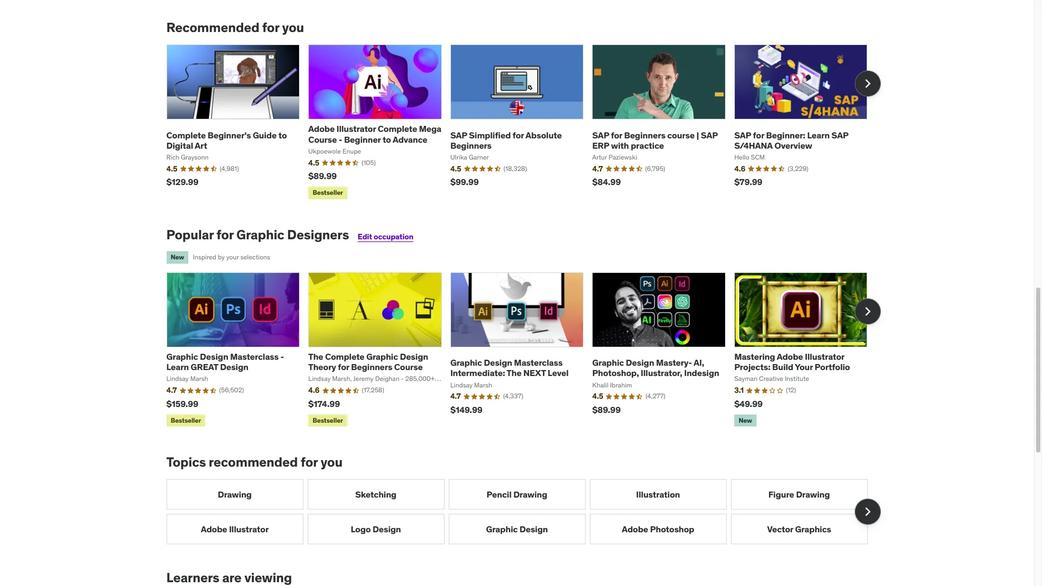Task type: vqa. For each thing, say whether or not it's contained in the screenshot.
the topmost zs
no



Task type: describe. For each thing, give the bounding box(es) containing it.
guide
[[253, 130, 277, 140]]

great
[[191, 362, 218, 373]]

intermediate:
[[451, 368, 505, 379]]

level
[[548, 368, 569, 379]]

adobe for adobe photoshop
[[622, 524, 649, 535]]

mastering adobe illustrator projects: build your portfolio link
[[735, 351, 851, 373]]

graphic for graphic design masterclass intermediate: the next level
[[451, 357, 482, 368]]

adobe photoshop
[[622, 524, 695, 535]]

beginner's
[[208, 130, 251, 140]]

sap for beginner: learn sap s/4hana overview link
[[735, 130, 849, 151]]

to inside adobe illustrator complete mega course - beginner to advance
[[383, 134, 391, 145]]

sap simplified for absolute beginners
[[451, 130, 562, 151]]

popular
[[166, 226, 214, 243]]

logo design
[[351, 524, 401, 535]]

adobe for adobe illustrator
[[201, 524, 227, 535]]

next
[[524, 368, 546, 379]]

absolute
[[526, 130, 562, 140]]

graphic design masterclass intermediate: the next level
[[451, 357, 569, 379]]

overview
[[775, 140, 813, 151]]

figure drawing link
[[731, 480, 868, 510]]

0 vertical spatial you
[[282, 19, 304, 36]]

digital
[[166, 140, 193, 151]]

photoshop
[[650, 524, 695, 535]]

graphic design
[[486, 524, 548, 535]]

- inside adobe illustrator complete mega course - beginner to advance
[[339, 134, 342, 145]]

mastering
[[735, 351, 776, 362]]

projects:
[[735, 362, 771, 373]]

complete beginner's guide to digital art
[[166, 130, 287, 151]]

illustration link
[[590, 480, 727, 510]]

sap for beginners course | sap erp with practice
[[593, 130, 718, 151]]

course
[[668, 130, 695, 140]]

|
[[697, 130, 699, 140]]

adobe illustrator
[[201, 524, 269, 535]]

design for graphic design
[[520, 524, 548, 535]]

beginners inside the complete graphic design theory for beginners course
[[351, 362, 393, 373]]

logo design link
[[308, 514, 445, 545]]

adobe illustrator complete mega course - beginner to advance link
[[309, 123, 442, 145]]

next image
[[859, 75, 877, 92]]

edit occupation button
[[358, 232, 414, 241]]

indesign
[[685, 368, 720, 379]]

complete inside adobe illustrator complete mega course - beginner to advance
[[378, 123, 417, 134]]

adobe photoshop link
[[590, 514, 727, 545]]

sap for beginners course | sap erp with practice link
[[593, 130, 718, 151]]

3 sap from the left
[[701, 130, 718, 140]]

inspired by your selections
[[193, 253, 270, 261]]

the complete graphic design theory for beginners course
[[309, 351, 428, 373]]

illustrator for topics recommended for you
[[229, 524, 269, 535]]

design for graphic design masterclass - learn great design
[[200, 351, 228, 362]]

the inside graphic design masterclass intermediate: the next level
[[507, 368, 522, 379]]

carousel element containing graphic design masterclass - learn great design
[[166, 273, 881, 429]]

recommended
[[209, 454, 298, 471]]

designers
[[287, 226, 349, 243]]

sketching link
[[308, 480, 445, 510]]

pencil drawing
[[487, 489, 548, 500]]

beginners inside sap for beginners course | sap erp with practice
[[624, 130, 666, 140]]

mastering adobe illustrator projects: build your portfolio
[[735, 351, 851, 373]]

practice
[[631, 140, 664, 151]]

design for graphic design masterclass intermediate: the next level
[[484, 357, 513, 368]]

recommended for you
[[166, 19, 304, 36]]

graphic design link
[[449, 514, 586, 545]]

graphic design masterclass - learn great design
[[166, 351, 284, 373]]

design for graphic design mastery- ai, photoshop, illustrator, indesign
[[626, 357, 655, 368]]

adobe illustrator complete mega course - beginner to advance
[[309, 123, 442, 145]]

adobe illustrator link
[[166, 514, 303, 545]]

advance
[[393, 134, 428, 145]]

carousel element for recommended for you
[[166, 45, 881, 201]]

illustration
[[637, 489, 680, 500]]

edit
[[358, 232, 372, 241]]

carousel element for topics recommended for you
[[166, 480, 881, 545]]

art
[[195, 140, 207, 151]]

- inside graphic design masterclass - learn great design
[[281, 351, 284, 362]]

with
[[611, 140, 629, 151]]

new
[[171, 253, 184, 261]]

the inside the complete graphic design theory for beginners course
[[309, 351, 323, 362]]

erp
[[593, 140, 610, 151]]

course inside adobe illustrator complete mega course - beginner to advance
[[309, 134, 337, 145]]

selections
[[241, 253, 270, 261]]



Task type: locate. For each thing, give the bounding box(es) containing it.
1 horizontal spatial drawing
[[514, 489, 548, 500]]

simplified
[[469, 130, 511, 140]]

graphic inside the complete graphic design theory for beginners course
[[367, 351, 398, 362]]

for inside the sap for beginner: learn sap s/4hana overview
[[753, 130, 765, 140]]

-
[[339, 134, 342, 145], [281, 351, 284, 362]]

logo
[[351, 524, 371, 535]]

graphic inside 'link'
[[486, 524, 518, 535]]

adobe right "mastering"
[[777, 351, 804, 362]]

learn right beginner:
[[808, 130, 830, 140]]

1 vertical spatial carousel element
[[166, 273, 881, 429]]

graphic design mastery- ai, photoshop, illustrator, indesign
[[593, 357, 720, 379]]

design for logo design
[[373, 524, 401, 535]]

sketching
[[355, 489, 397, 500]]

ai,
[[694, 357, 705, 368]]

complete beginner's guide to digital art link
[[166, 130, 287, 151]]

photoshop,
[[593, 368, 639, 379]]

design inside the complete graphic design theory for beginners course
[[400, 351, 428, 362]]

graphic design mastery- ai, photoshop, illustrator, indesign link
[[593, 357, 720, 379]]

2 horizontal spatial drawing
[[796, 489, 830, 500]]

graphic design masterclass - learn great design link
[[166, 351, 284, 373]]

learn left great on the left bottom of page
[[166, 362, 189, 373]]

1 horizontal spatial beginners
[[451, 140, 492, 151]]

drawing for pencil drawing
[[514, 489, 548, 500]]

to left advance
[[383, 134, 391, 145]]

graphic
[[237, 226, 285, 243], [166, 351, 198, 362], [367, 351, 398, 362], [451, 357, 482, 368], [593, 357, 624, 368], [486, 524, 518, 535]]

by
[[218, 253, 225, 261]]

mastery-
[[656, 357, 692, 368]]

2 drawing from the left
[[514, 489, 548, 500]]

for inside the complete graphic design theory for beginners course
[[338, 362, 349, 373]]

1 vertical spatial learn
[[166, 362, 189, 373]]

0 horizontal spatial you
[[282, 19, 304, 36]]

1 vertical spatial the
[[507, 368, 522, 379]]

beginner
[[344, 134, 381, 145]]

complete inside complete beginner's guide to digital art
[[166, 130, 206, 140]]

sap right mega on the left of page
[[451, 130, 467, 140]]

2 next image from the top
[[859, 504, 877, 521]]

drawing for figure drawing
[[796, 489, 830, 500]]

learn inside the sap for beginner: learn sap s/4hana overview
[[808, 130, 830, 140]]

illustrator inside mastering adobe illustrator projects: build your portfolio
[[805, 351, 845, 362]]

- left theory
[[281, 351, 284, 362]]

carousel element containing drawing
[[166, 480, 881, 545]]

for inside sap simplified for absolute beginners
[[513, 130, 524, 140]]

1 horizontal spatial -
[[339, 134, 342, 145]]

portfolio
[[815, 362, 851, 373]]

0 horizontal spatial -
[[281, 351, 284, 362]]

complete
[[378, 123, 417, 134], [166, 130, 206, 140], [325, 351, 365, 362]]

recommended
[[166, 19, 260, 36]]

masterclass for level
[[514, 357, 563, 368]]

masterclass
[[230, 351, 279, 362], [514, 357, 563, 368]]

adobe
[[309, 123, 335, 134], [777, 351, 804, 362], [201, 524, 227, 535], [622, 524, 649, 535]]

0 horizontal spatial beginners
[[351, 362, 393, 373]]

0 horizontal spatial learn
[[166, 362, 189, 373]]

graphic for graphic design mastery- ai, photoshop, illustrator, indesign
[[593, 357, 624, 368]]

you
[[282, 19, 304, 36], [321, 454, 343, 471]]

theory
[[309, 362, 336, 373]]

beginners
[[624, 130, 666, 140], [451, 140, 492, 151], [351, 362, 393, 373]]

adobe down the drawing link
[[201, 524, 227, 535]]

1 next image from the top
[[859, 303, 877, 320]]

illustrator inside adobe illustrator complete mega course - beginner to advance
[[337, 123, 376, 134]]

masterclass inside graphic design masterclass intermediate: the next level
[[514, 357, 563, 368]]

1 horizontal spatial illustrator
[[337, 123, 376, 134]]

1 horizontal spatial learn
[[808, 130, 830, 140]]

graphic inside graphic design masterclass intermediate: the next level
[[451, 357, 482, 368]]

adobe left photoshop
[[622, 524, 649, 535]]

drawing link
[[166, 480, 303, 510]]

design inside 'link'
[[520, 524, 548, 535]]

0 vertical spatial -
[[339, 134, 342, 145]]

graphic for graphic design masterclass - learn great design
[[166, 351, 198, 362]]

0 vertical spatial next image
[[859, 303, 877, 320]]

1 horizontal spatial course
[[394, 362, 423, 373]]

figure
[[769, 489, 795, 500]]

graphic for graphic design
[[486, 524, 518, 535]]

0 vertical spatial illustrator
[[337, 123, 376, 134]]

illustrator,
[[641, 368, 683, 379]]

sap inside sap simplified for absolute beginners
[[451, 130, 467, 140]]

beginner:
[[767, 130, 806, 140]]

0 horizontal spatial the
[[309, 351, 323, 362]]

sap left beginner:
[[735, 130, 752, 140]]

learn
[[808, 130, 830, 140], [166, 362, 189, 373]]

0 horizontal spatial course
[[309, 134, 337, 145]]

drawing
[[218, 489, 252, 500], [514, 489, 548, 500], [796, 489, 830, 500]]

1 sap from the left
[[451, 130, 467, 140]]

graphic design masterclass intermediate: the next level link
[[451, 357, 569, 379]]

adobe for adobe illustrator complete mega course - beginner to advance
[[309, 123, 335, 134]]

sap for sap for beginners course | sap erp with practice
[[593, 130, 609, 140]]

sap for beginner: learn sap s/4hana overview
[[735, 130, 849, 151]]

next image for pencil drawing
[[859, 504, 877, 521]]

graphic inside graphic design mastery- ai, photoshop, illustrator, indesign
[[593, 357, 624, 368]]

vector graphics
[[768, 524, 832, 535]]

design inside graphic design mastery- ai, photoshop, illustrator, indesign
[[626, 357, 655, 368]]

topics
[[166, 454, 206, 471]]

2 vertical spatial carousel element
[[166, 480, 881, 545]]

0 horizontal spatial illustrator
[[229, 524, 269, 535]]

edit occupation
[[358, 232, 414, 241]]

masterclass for design
[[230, 351, 279, 362]]

illustrator for recommended for you
[[337, 123, 376, 134]]

your
[[795, 362, 813, 373]]

learn inside graphic design masterclass - learn great design
[[166, 362, 189, 373]]

for inside sap for beginners course | sap erp with practice
[[611, 130, 623, 140]]

pencil drawing link
[[449, 480, 586, 510]]

popular for graphic designers
[[166, 226, 349, 243]]

drawing right 'figure'
[[796, 489, 830, 500]]

0 horizontal spatial drawing
[[218, 489, 252, 500]]

5 sap from the left
[[832, 130, 849, 140]]

complete inside the complete graphic design theory for beginners course
[[325, 351, 365, 362]]

graphics
[[796, 524, 832, 535]]

course
[[309, 134, 337, 145], [394, 362, 423, 373]]

3 drawing from the left
[[796, 489, 830, 500]]

0 horizontal spatial complete
[[166, 130, 206, 140]]

adobe inside mastering adobe illustrator projects: build your portfolio
[[777, 351, 804, 362]]

s/4hana
[[735, 140, 773, 151]]

1 vertical spatial illustrator
[[805, 351, 845, 362]]

inspired
[[193, 253, 216, 261]]

1 horizontal spatial to
[[383, 134, 391, 145]]

drawing right the pencil
[[514, 489, 548, 500]]

2 vertical spatial illustrator
[[229, 524, 269, 535]]

- left beginner
[[339, 134, 342, 145]]

mega
[[419, 123, 442, 134]]

occupation
[[374, 232, 414, 241]]

sap simplified for absolute beginners link
[[451, 130, 562, 151]]

1 horizontal spatial masterclass
[[514, 357, 563, 368]]

3 carousel element from the top
[[166, 480, 881, 545]]

for
[[262, 19, 280, 36], [513, 130, 524, 140], [611, 130, 623, 140], [753, 130, 765, 140], [217, 226, 234, 243], [338, 362, 349, 373], [301, 454, 318, 471]]

0 vertical spatial the
[[309, 351, 323, 362]]

1 vertical spatial you
[[321, 454, 343, 471]]

pencil
[[487, 489, 512, 500]]

vector
[[768, 524, 794, 535]]

design inside graphic design masterclass intermediate: the next level
[[484, 357, 513, 368]]

2 horizontal spatial illustrator
[[805, 351, 845, 362]]

drawing up "adobe illustrator"
[[218, 489, 252, 500]]

1 drawing from the left
[[218, 489, 252, 500]]

1 vertical spatial next image
[[859, 504, 877, 521]]

0 vertical spatial course
[[309, 134, 337, 145]]

carousel element
[[166, 45, 881, 201], [166, 273, 881, 429], [166, 480, 881, 545]]

masterclass inside graphic design masterclass - learn great design
[[230, 351, 279, 362]]

to inside complete beginner's guide to digital art
[[279, 130, 287, 140]]

design
[[200, 351, 228, 362], [400, 351, 428, 362], [484, 357, 513, 368], [626, 357, 655, 368], [220, 362, 249, 373], [373, 524, 401, 535], [520, 524, 548, 535]]

sap left with
[[593, 130, 609, 140]]

the complete graphic design theory for beginners course link
[[309, 351, 428, 373]]

sap right overview
[[832, 130, 849, 140]]

sap
[[451, 130, 467, 140], [593, 130, 609, 140], [701, 130, 718, 140], [735, 130, 752, 140], [832, 130, 849, 140]]

sap right |
[[701, 130, 718, 140]]

carousel element containing adobe illustrator complete mega course - beginner to advance
[[166, 45, 881, 201]]

1 vertical spatial course
[[394, 362, 423, 373]]

graphic inside graphic design masterclass - learn great design
[[166, 351, 198, 362]]

0 vertical spatial carousel element
[[166, 45, 881, 201]]

the
[[309, 351, 323, 362], [507, 368, 522, 379]]

1 vertical spatial -
[[281, 351, 284, 362]]

0 horizontal spatial to
[[279, 130, 287, 140]]

topics recommended for you
[[166, 454, 343, 471]]

2 horizontal spatial complete
[[378, 123, 417, 134]]

to right 'guide'
[[279, 130, 287, 140]]

to
[[279, 130, 287, 140], [383, 134, 391, 145]]

sap for sap for beginner: learn sap s/4hana overview
[[735, 130, 752, 140]]

1 carousel element from the top
[[166, 45, 881, 201]]

course inside the complete graphic design theory for beginners course
[[394, 362, 423, 373]]

1 horizontal spatial the
[[507, 368, 522, 379]]

1 horizontal spatial complete
[[325, 351, 365, 362]]

next image for mastering adobe illustrator projects: build your portfolio
[[859, 303, 877, 320]]

2 carousel element from the top
[[166, 273, 881, 429]]

vector graphics link
[[731, 514, 868, 545]]

adobe left beginner
[[309, 123, 335, 134]]

your
[[226, 253, 239, 261]]

build
[[773, 362, 794, 373]]

1 horizontal spatial you
[[321, 454, 343, 471]]

figure drawing
[[769, 489, 830, 500]]

next image
[[859, 303, 877, 320], [859, 504, 877, 521]]

sap for sap simplified for absolute beginners
[[451, 130, 467, 140]]

adobe inside adobe illustrator complete mega course - beginner to advance
[[309, 123, 335, 134]]

0 horizontal spatial masterclass
[[230, 351, 279, 362]]

2 sap from the left
[[593, 130, 609, 140]]

4 sap from the left
[[735, 130, 752, 140]]

beginners inside sap simplified for absolute beginners
[[451, 140, 492, 151]]

2 horizontal spatial beginners
[[624, 130, 666, 140]]

0 vertical spatial learn
[[808, 130, 830, 140]]



